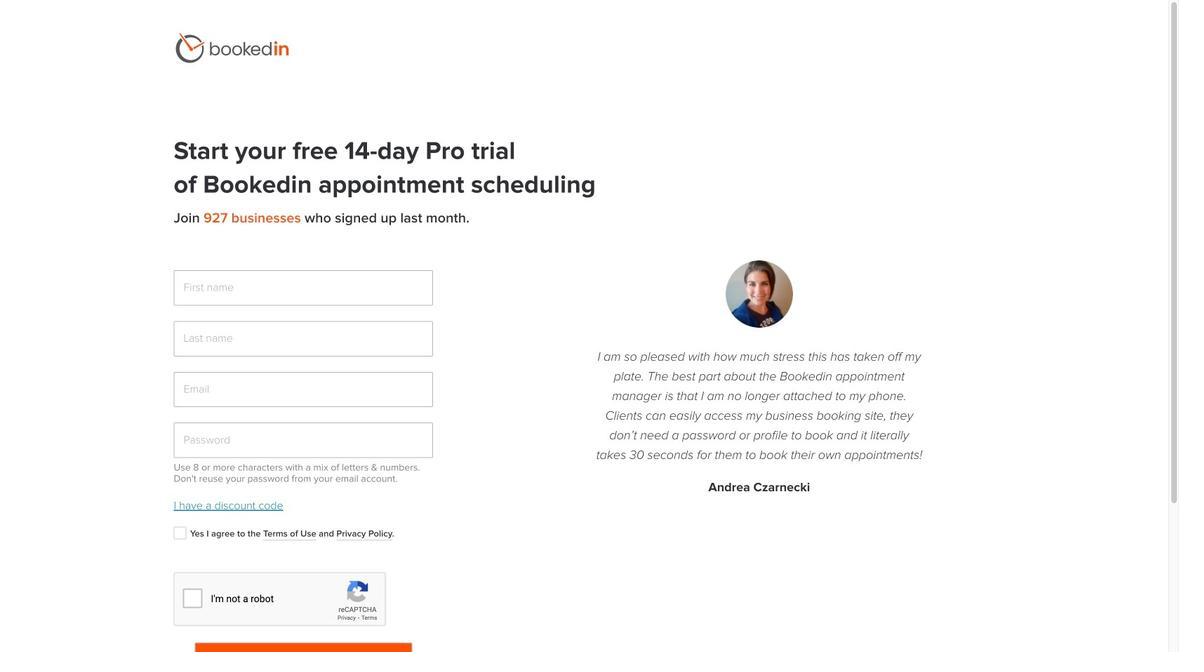 Task type: locate. For each thing, give the bounding box(es) containing it.
Password password field
[[174, 423, 433, 458]]

Last name text field
[[174, 321, 433, 357]]

None submit
[[195, 643, 412, 652]]



Task type: vqa. For each thing, say whether or not it's contained in the screenshot.
Email EMAIL FIELD
yes



Task type: describe. For each thing, give the bounding box(es) containing it.
First name text field
[[174, 270, 433, 306]]

Email email field
[[174, 372, 433, 407]]

bookedin appointment scheduling image
[[174, 33, 291, 63]]

andrea czarnecki bookedin review image
[[726, 260, 793, 328]]



